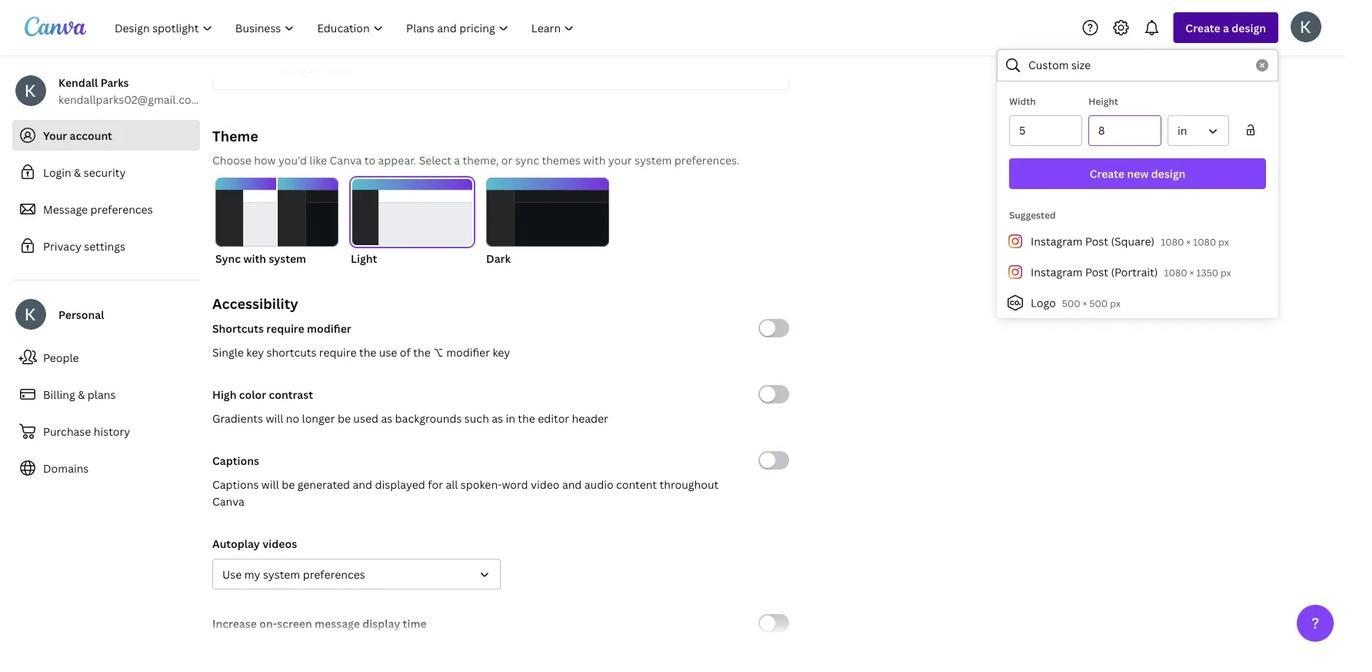 Task type: locate. For each thing, give the bounding box(es) containing it.
kendall inside the kendall parks kendallparks02@gmail.com
[[58, 75, 98, 90]]

longer
[[302, 411, 335, 426]]

× left 1350
[[1190, 267, 1194, 279]]

Use my system preferences button
[[212, 559, 501, 590]]

and left displayed
[[353, 477, 372, 492]]

require up shortcuts
[[266, 321, 304, 336]]

preferences up privacy settings link
[[90, 202, 153, 217]]

require
[[266, 321, 304, 336], [319, 345, 357, 360]]

parks
[[322, 61, 350, 76], [101, 75, 129, 90]]

require right shortcuts
[[319, 345, 357, 360]]

0 vertical spatial design
[[1232, 20, 1266, 35]]

0 vertical spatial instagram
[[1031, 234, 1083, 249]]

will inside captions will be generated and displayed for all spoken-word video and audio content throughout canva
[[261, 477, 279, 492]]

1 horizontal spatial with
[[583, 153, 606, 167]]

in right height number field
[[1178, 123, 1187, 138]]

0 horizontal spatial design
[[1151, 167, 1186, 181]]

modifier right ⌥
[[446, 345, 490, 360]]

the left use
[[359, 345, 376, 360]]

1 vertical spatial captions
[[212, 477, 259, 492]]

gradients will no longer be used as backgrounds such as in the editor header
[[212, 411, 608, 426]]

0 horizontal spatial a
[[454, 153, 460, 167]]

key
[[246, 345, 264, 360], [493, 345, 510, 360]]

a inside create a design dropdown button
[[1223, 20, 1229, 35]]

system inside button
[[269, 251, 306, 266]]

spoken-
[[461, 477, 502, 492]]

1 vertical spatial be
[[282, 477, 295, 492]]

sync
[[515, 153, 539, 167]]

list containing instagram post (square)
[[997, 226, 1279, 318]]

videos
[[262, 537, 297, 551]]

Search search field
[[1029, 51, 1247, 80]]

history
[[94, 424, 130, 439]]

0 vertical spatial create
[[1186, 20, 1221, 35]]

× inside logo 500 × 500 px
[[1083, 297, 1087, 310]]

1 horizontal spatial canva
[[330, 153, 362, 167]]

× inside instagram post (portrait) 1080 × 1350 px
[[1190, 267, 1194, 279]]

modifier
[[307, 321, 351, 336], [446, 345, 490, 360]]

1 horizontal spatial modifier
[[446, 345, 490, 360]]

parks up kendallparks02@gmail.com
[[101, 75, 129, 90]]

the left editor
[[518, 411, 535, 426]]

0 vertical spatial ×
[[1186, 236, 1191, 248]]

0 horizontal spatial preferences
[[90, 202, 153, 217]]

1 horizontal spatial the
[[413, 345, 431, 360]]

canva up autoplay
[[212, 494, 245, 509]]

create new design
[[1090, 167, 1186, 181]]

⌥
[[433, 345, 444, 360]]

0 vertical spatial in
[[1178, 123, 1187, 138]]

design inside create new design button
[[1151, 167, 1186, 181]]

kendall parks kendallparks02@gmail.com
[[58, 75, 201, 107]]

0 vertical spatial will
[[266, 411, 283, 426]]

0 vertical spatial be
[[338, 411, 351, 426]]

system right my
[[263, 567, 300, 582]]

choose
[[212, 153, 251, 167]]

1 vertical spatial with
[[243, 251, 266, 266]]

1 horizontal spatial parks
[[322, 61, 350, 76]]

billing & plans link
[[12, 379, 200, 410]]

create
[[1186, 20, 1221, 35], [1090, 167, 1125, 181]]

autoplay
[[212, 537, 260, 551]]

1 horizontal spatial in
[[1178, 123, 1187, 138]]

create inside button
[[1090, 167, 1125, 181]]

0 horizontal spatial create
[[1090, 167, 1125, 181]]

& left plans
[[78, 387, 85, 402]]

preferences inside use my system preferences button
[[303, 567, 365, 582]]

sync
[[215, 251, 241, 266]]

system inside theme choose how you'd like canva to appear. select a theme, or sync themes with your system preferences.
[[635, 153, 672, 167]]

0 horizontal spatial and
[[353, 477, 372, 492]]

appear.
[[378, 153, 416, 167]]

as right such
[[492, 411, 503, 426]]

time
[[403, 617, 427, 631]]

0 vertical spatial modifier
[[307, 321, 351, 336]]

& inside "link"
[[74, 165, 81, 180]]

2 captions from the top
[[212, 477, 259, 492]]

security
[[84, 165, 126, 180]]

1 vertical spatial canva
[[212, 494, 245, 509]]

Width number field
[[1019, 116, 1072, 145]]

0 vertical spatial system
[[635, 153, 672, 167]]

1 vertical spatial post
[[1085, 265, 1109, 280]]

be left used
[[338, 411, 351, 426]]

kendall down top level navigation element
[[281, 61, 320, 76]]

1 vertical spatial &
[[78, 387, 85, 402]]

domains link
[[12, 453, 200, 484]]

1 vertical spatial will
[[261, 477, 279, 492]]

select
[[419, 153, 451, 167]]

1080 right (square)
[[1161, 236, 1184, 248]]

0 horizontal spatial with
[[243, 251, 266, 266]]

create new design button
[[1009, 158, 1266, 189]]

system right your
[[635, 153, 672, 167]]

1 horizontal spatial design
[[1232, 20, 1266, 35]]

2 500 from the left
[[1090, 297, 1108, 310]]

2 vertical spatial px
[[1110, 297, 1121, 310]]

px for (portrait)
[[1221, 267, 1231, 279]]

captions
[[212, 453, 259, 468], [212, 477, 259, 492]]

message
[[43, 202, 88, 217]]

1 horizontal spatial a
[[1223, 20, 1229, 35]]

0 vertical spatial require
[[266, 321, 304, 336]]

1 key from the left
[[246, 345, 264, 360]]

captions inside captions will be generated and displayed for all spoken-word video and audio content throughout canva
[[212, 477, 259, 492]]

in inside 'button'
[[1178, 123, 1187, 138]]

captions up autoplay
[[212, 477, 259, 492]]

design inside create a design dropdown button
[[1232, 20, 1266, 35]]

for
[[428, 477, 443, 492]]

key right ⌥
[[493, 345, 510, 360]]

1 horizontal spatial and
[[562, 477, 582, 492]]

message preferences link
[[12, 194, 200, 225]]

parks inside the kendall parks kendallparks02@gmail.com
[[101, 75, 129, 90]]

create inside dropdown button
[[1186, 20, 1221, 35]]

1 post from the top
[[1085, 234, 1109, 249]]

1 horizontal spatial preferences
[[303, 567, 365, 582]]

1 vertical spatial in
[[506, 411, 515, 426]]

500 down instagram post (portrait) 1080 × 1350 px
[[1090, 297, 1108, 310]]

your
[[608, 153, 632, 167]]

1 vertical spatial a
[[454, 153, 460, 167]]

width
[[1009, 95, 1036, 108]]

canva inside theme choose how you'd like canva to appear. select a theme, or sync themes with your system preferences.
[[330, 153, 362, 167]]

top level navigation element
[[105, 12, 587, 43]]

new
[[1127, 167, 1149, 181]]

Dark button
[[486, 178, 609, 267]]

with inside theme choose how you'd like canva to appear. select a theme, or sync themes with your system preferences.
[[583, 153, 606, 167]]

such
[[465, 411, 489, 426]]

key right single
[[246, 345, 264, 360]]

Light button
[[351, 178, 474, 267]]

1 horizontal spatial 500
[[1090, 297, 1108, 310]]

create up search search field
[[1186, 20, 1221, 35]]

500
[[1062, 297, 1081, 310], [1090, 297, 1108, 310]]

design for create new design
[[1151, 167, 1186, 181]]

0 vertical spatial preferences
[[90, 202, 153, 217]]

0 horizontal spatial key
[[246, 345, 264, 360]]

as right used
[[381, 411, 392, 426]]

0 horizontal spatial modifier
[[307, 321, 351, 336]]

purchase
[[43, 424, 91, 439]]

message preferences
[[43, 202, 153, 217]]

will left generated
[[261, 477, 279, 492]]

instagram for instagram post (square)
[[1031, 234, 1083, 249]]

create for create new design
[[1090, 167, 1125, 181]]

0 vertical spatial &
[[74, 165, 81, 180]]

2 vertical spatial system
[[263, 567, 300, 582]]

will for be
[[261, 477, 279, 492]]

500 right logo
[[1062, 297, 1081, 310]]

0 horizontal spatial canva
[[212, 494, 245, 509]]

1 vertical spatial px
[[1221, 267, 1231, 279]]

use
[[222, 567, 242, 582]]

1 vertical spatial ×
[[1190, 267, 1194, 279]]

1 vertical spatial create
[[1090, 167, 1125, 181]]

themes
[[542, 153, 581, 167]]

shortcuts
[[212, 321, 264, 336]]

instagram
[[1031, 234, 1083, 249], [1031, 265, 1083, 280]]

high
[[212, 387, 237, 402]]

0 vertical spatial captions
[[212, 453, 259, 468]]

create left new at right top
[[1090, 167, 1125, 181]]

px inside instagram post (portrait) 1080 × 1350 px
[[1221, 267, 1231, 279]]

system inside button
[[263, 567, 300, 582]]

2 post from the top
[[1085, 265, 1109, 280]]

1 horizontal spatial kendall
[[281, 61, 320, 76]]

0 vertical spatial canva
[[330, 153, 362, 167]]

how
[[254, 153, 276, 167]]

list
[[997, 226, 1279, 318]]

1080 left 1350
[[1164, 267, 1188, 279]]

a
[[1223, 20, 1229, 35], [454, 153, 460, 167]]

design
[[1232, 20, 1266, 35], [1151, 167, 1186, 181]]

1 vertical spatial preferences
[[303, 567, 365, 582]]

1 vertical spatial instagram
[[1031, 265, 1083, 280]]

theme
[[212, 127, 258, 145]]

with left your
[[583, 153, 606, 167]]

0 vertical spatial with
[[583, 153, 606, 167]]

instagram post (square) 1080 × 1080 px
[[1031, 234, 1229, 249]]

&
[[74, 165, 81, 180], [78, 387, 85, 402]]

system for sync with system
[[269, 251, 306, 266]]

design right new at right top
[[1151, 167, 1186, 181]]

1 horizontal spatial require
[[319, 345, 357, 360]]

1 horizontal spatial as
[[492, 411, 503, 426]]

post up logo 500 × 500 px
[[1085, 265, 1109, 280]]

0 horizontal spatial be
[[282, 477, 295, 492]]

instagram post (portrait) 1080 × 1350 px
[[1031, 265, 1231, 280]]

use
[[379, 345, 397, 360]]

post
[[1085, 234, 1109, 249], [1085, 265, 1109, 280]]

with right sync
[[243, 251, 266, 266]]

px
[[1219, 236, 1229, 248], [1221, 267, 1231, 279], [1110, 297, 1121, 310]]

kendall parks
[[281, 61, 350, 76]]

1 instagram from the top
[[1031, 234, 1083, 249]]

0 horizontal spatial 500
[[1062, 297, 1081, 310]]

be left generated
[[282, 477, 295, 492]]

0 vertical spatial px
[[1219, 236, 1229, 248]]

modifier up 'single key shortcuts require the use of the ⌥ modifier key'
[[307, 321, 351, 336]]

1 horizontal spatial create
[[1186, 20, 1221, 35]]

post left (square)
[[1085, 234, 1109, 249]]

increase on-screen message display time
[[212, 617, 427, 631]]

will left no on the bottom left of page
[[266, 411, 283, 426]]

kendall
[[281, 61, 320, 76], [58, 75, 98, 90]]

the
[[359, 345, 376, 360], [413, 345, 431, 360], [518, 411, 535, 426]]

1080 for instagram post (portrait)
[[1164, 267, 1188, 279]]

& right login
[[74, 165, 81, 180]]

0 horizontal spatial kendall
[[58, 75, 98, 90]]

kendall up your account on the top of the page
[[58, 75, 98, 90]]

in
[[1178, 123, 1187, 138], [506, 411, 515, 426]]

captions down the gradients
[[212, 453, 259, 468]]

will
[[266, 411, 283, 426], [261, 477, 279, 492]]

instagram for instagram post (portrait)
[[1031, 265, 1083, 280]]

0 horizontal spatial the
[[359, 345, 376, 360]]

and right video
[[562, 477, 582, 492]]

instagram up logo
[[1031, 265, 1083, 280]]

0 horizontal spatial as
[[381, 411, 392, 426]]

px inside instagram post (square) 1080 × 1080 px
[[1219, 236, 1229, 248]]

the left ⌥
[[413, 345, 431, 360]]

canva left to
[[330, 153, 362, 167]]

& for billing
[[78, 387, 85, 402]]

preferences up "message"
[[303, 567, 365, 582]]

1 horizontal spatial key
[[493, 345, 510, 360]]

2 instagram from the top
[[1031, 265, 1083, 280]]

1 vertical spatial system
[[269, 251, 306, 266]]

× right (square)
[[1186, 236, 1191, 248]]

word
[[502, 477, 528, 492]]

parks down top level navigation element
[[322, 61, 350, 76]]

0 vertical spatial a
[[1223, 20, 1229, 35]]

px inside logo 500 × 500 px
[[1110, 297, 1121, 310]]

displayed
[[375, 477, 425, 492]]

1 captions from the top
[[212, 453, 259, 468]]

1080 inside instagram post (portrait) 1080 × 1350 px
[[1164, 267, 1188, 279]]

system up accessibility
[[269, 251, 306, 266]]

sync with system
[[215, 251, 306, 266]]

0 vertical spatial post
[[1085, 234, 1109, 249]]

instagram down suggested
[[1031, 234, 1083, 249]]

editor
[[538, 411, 569, 426]]

× right logo
[[1083, 297, 1087, 310]]

in right such
[[506, 411, 515, 426]]

× inside instagram post (square) 1080 × 1080 px
[[1186, 236, 1191, 248]]

1080
[[1161, 236, 1184, 248], [1193, 236, 1216, 248], [1164, 267, 1188, 279]]

contrast
[[269, 387, 313, 402]]

& for login
[[74, 165, 81, 180]]

design left kendall parks 'image'
[[1232, 20, 1266, 35]]

1 vertical spatial require
[[319, 345, 357, 360]]

message
[[315, 617, 360, 631]]

kendallparks02@gmail.com
[[58, 92, 201, 107]]

2 vertical spatial ×
[[1083, 297, 1087, 310]]

1 vertical spatial design
[[1151, 167, 1186, 181]]

and
[[353, 477, 372, 492], [562, 477, 582, 492]]

0 horizontal spatial parks
[[101, 75, 129, 90]]



Task type: vqa. For each thing, say whether or not it's contained in the screenshot.
your
yes



Task type: describe. For each thing, give the bounding box(es) containing it.
parks for kendall parks
[[322, 61, 350, 76]]

login & security
[[43, 165, 126, 180]]

shortcuts require modifier
[[212, 321, 351, 336]]

people link
[[12, 342, 200, 373]]

kendall parks image
[[1291, 11, 1322, 42]]

privacy settings link
[[12, 231, 200, 262]]

theme,
[[463, 153, 499, 167]]

purchase history link
[[12, 416, 200, 447]]

(portrait)
[[1111, 265, 1158, 280]]

with inside button
[[243, 251, 266, 266]]

1080 up 1350
[[1193, 236, 1216, 248]]

login & security link
[[12, 157, 200, 188]]

billing
[[43, 387, 75, 402]]

post for (portrait)
[[1085, 265, 1109, 280]]

backgrounds
[[395, 411, 462, 426]]

light
[[351, 251, 377, 266]]

preferences.
[[674, 153, 740, 167]]

Height number field
[[1099, 116, 1152, 145]]

be inside captions will be generated and displayed for all spoken-word video and audio content throughout canva
[[282, 477, 295, 492]]

settings
[[84, 239, 125, 253]]

used
[[353, 411, 378, 426]]

your account
[[43, 128, 112, 143]]

create a design button
[[1173, 12, 1279, 43]]

use my system preferences
[[222, 567, 365, 582]]

kendall for kendall parks kendallparks02@gmail.com
[[58, 75, 98, 90]]

design for create a design
[[1232, 20, 1266, 35]]

all
[[446, 477, 458, 492]]

like
[[310, 153, 327, 167]]

billing & plans
[[43, 387, 116, 402]]

display
[[362, 617, 400, 631]]

login
[[43, 165, 71, 180]]

to
[[364, 153, 376, 167]]

plans
[[88, 387, 116, 402]]

generated
[[297, 477, 350, 492]]

1 and from the left
[[353, 477, 372, 492]]

2 and from the left
[[562, 477, 582, 492]]

domains
[[43, 461, 89, 476]]

people
[[43, 350, 79, 365]]

you'd
[[278, 153, 307, 167]]

captions for captions
[[212, 453, 259, 468]]

theme choose how you'd like canva to appear. select a theme, or sync themes with your system preferences.
[[212, 127, 740, 167]]

my
[[244, 567, 260, 582]]

1 horizontal spatial be
[[338, 411, 351, 426]]

dark
[[486, 251, 511, 266]]

single
[[212, 345, 244, 360]]

preferences inside message preferences link
[[90, 202, 153, 217]]

accessibility
[[212, 294, 298, 313]]

single key shortcuts require the use of the ⌥ modifier key
[[212, 345, 510, 360]]

on-
[[259, 617, 277, 631]]

Units: in button
[[1168, 115, 1229, 146]]

logo 500 × 500 px
[[1031, 296, 1121, 310]]

2 as from the left
[[492, 411, 503, 426]]

account
[[70, 128, 112, 143]]

your account link
[[12, 120, 200, 151]]

will for no
[[266, 411, 283, 426]]

screen
[[277, 617, 312, 631]]

kendall for kendall parks
[[281, 61, 320, 76]]

1 vertical spatial modifier
[[446, 345, 490, 360]]

purchase history
[[43, 424, 130, 439]]

1350
[[1196, 267, 1219, 279]]

× for (portrait)
[[1190, 267, 1194, 279]]

Sync with system button
[[215, 178, 338, 267]]

create a design
[[1186, 20, 1266, 35]]

color
[[239, 387, 266, 402]]

or
[[501, 153, 513, 167]]

captions for captions will be generated and displayed for all spoken-word video and audio content throughout canva
[[212, 477, 259, 492]]

2 key from the left
[[493, 345, 510, 360]]

a inside theme choose how you'd like canva to appear. select a theme, or sync themes with your system preferences.
[[454, 153, 460, 167]]

privacy settings
[[43, 239, 125, 253]]

header
[[572, 411, 608, 426]]

post for (square)
[[1085, 234, 1109, 249]]

1 500 from the left
[[1062, 297, 1081, 310]]

video
[[531, 477, 560, 492]]

(square)
[[1111, 234, 1155, 249]]

autoplay videos
[[212, 537, 297, 551]]

parks for kendall parks kendallparks02@gmail.com
[[101, 75, 129, 90]]

1080 for instagram post (square)
[[1161, 236, 1184, 248]]

1 as from the left
[[381, 411, 392, 426]]

logo
[[1031, 296, 1056, 310]]

no
[[286, 411, 299, 426]]

your
[[43, 128, 67, 143]]

0 horizontal spatial require
[[266, 321, 304, 336]]

0 horizontal spatial in
[[506, 411, 515, 426]]

height
[[1089, 95, 1118, 108]]

increase
[[212, 617, 257, 631]]

gradients
[[212, 411, 263, 426]]

suggested
[[1009, 209, 1056, 222]]

system for use my system preferences
[[263, 567, 300, 582]]

shortcuts
[[267, 345, 317, 360]]

px for (square)
[[1219, 236, 1229, 248]]

privacy
[[43, 239, 81, 253]]

captions will be generated and displayed for all spoken-word video and audio content throughout canva
[[212, 477, 719, 509]]

audio
[[584, 477, 614, 492]]

create for create a design
[[1186, 20, 1221, 35]]

× for (square)
[[1186, 236, 1191, 248]]

2 horizontal spatial the
[[518, 411, 535, 426]]

canva inside captions will be generated and displayed for all spoken-word video and audio content throughout canva
[[212, 494, 245, 509]]

throughout
[[660, 477, 719, 492]]



